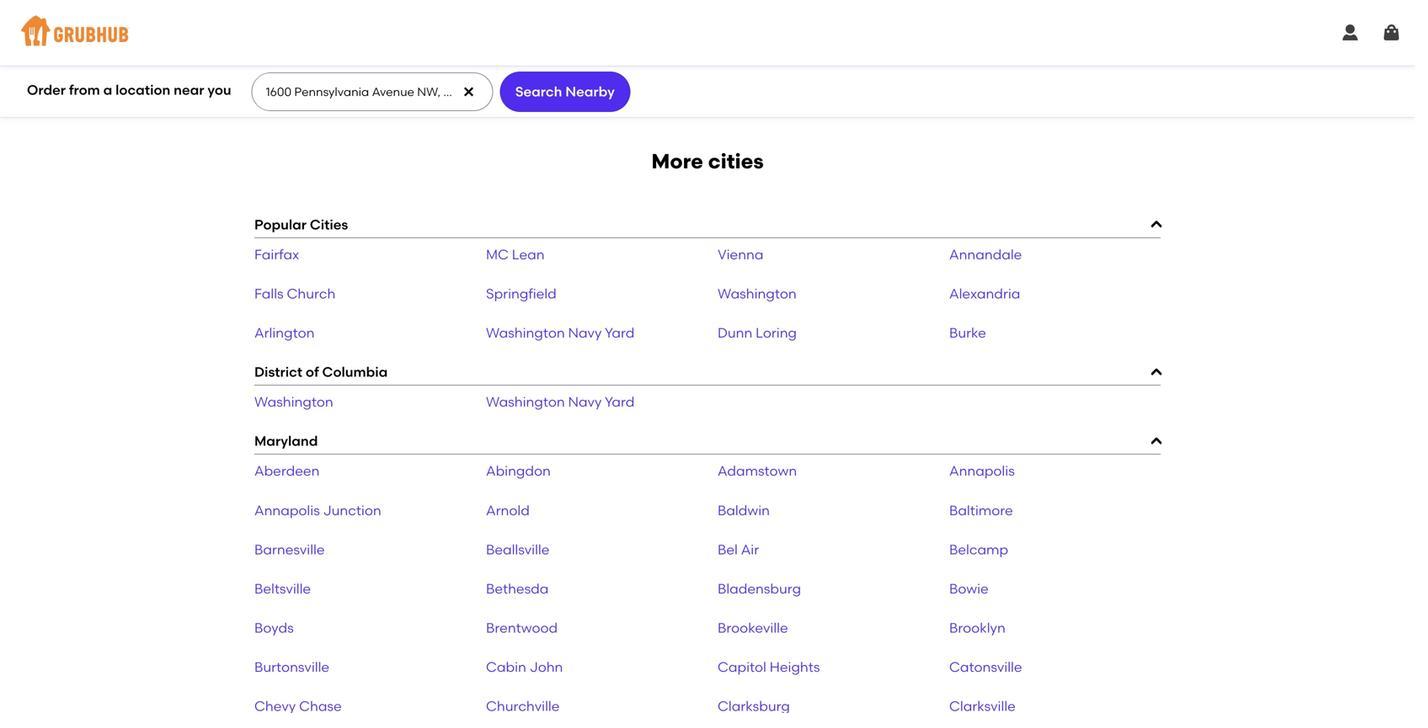 Task type: locate. For each thing, give the bounding box(es) containing it.
0 vertical spatial washington navy yard link
[[486, 325, 635, 341]]

0 horizontal spatial annapolis
[[255, 503, 320, 519]]

washington navy yard up abingdon
[[486, 394, 635, 411]]

washington navy yard link up abingdon
[[486, 394, 635, 411]]

order from a location near you
[[27, 82, 231, 98]]

1 vertical spatial washington link
[[255, 394, 333, 411]]

springfield link
[[486, 286, 557, 302]]

annapolis for annapolis junction
[[255, 503, 320, 519]]

1 vertical spatial annapolis
[[255, 503, 320, 519]]

washington link
[[718, 286, 797, 302], [255, 394, 333, 411]]

washington navy yard down springfield
[[486, 325, 635, 341]]

navy
[[568, 325, 602, 341], [568, 394, 602, 411]]

vienna
[[718, 247, 764, 263]]

beallsville
[[486, 542, 550, 558]]

district of columbia
[[255, 364, 388, 381]]

annapolis for annapolis link
[[950, 463, 1015, 480]]

falls
[[255, 286, 284, 302]]

2 washington navy yard from the top
[[486, 394, 635, 411]]

catonsville link
[[950, 659, 1023, 676]]

0 vertical spatial annapolis
[[950, 463, 1015, 480]]

1 vertical spatial yard
[[605, 394, 635, 411]]

fairfax
[[255, 247, 299, 263]]

1 vertical spatial washington navy yard
[[486, 394, 635, 411]]

1 washington navy yard link from the top
[[486, 325, 635, 341]]

1 vertical spatial navy
[[568, 394, 602, 411]]

falls church link
[[255, 286, 336, 302]]

burke link
[[950, 325, 987, 341]]

0 horizontal spatial svg image
[[1341, 23, 1361, 43]]

bowie link
[[950, 581, 989, 597]]

nearby
[[408, 81, 470, 103]]

john
[[530, 659, 563, 676]]

1 horizontal spatial washington link
[[718, 286, 797, 302]]

annapolis link
[[950, 463, 1015, 480]]

adamstown link
[[718, 463, 797, 480]]

alexandria link
[[950, 286, 1021, 302]]

bethesda
[[486, 581, 549, 597]]

washington down district
[[255, 394, 333, 411]]

boyds
[[255, 620, 294, 637]]

mc lean
[[486, 247, 545, 263]]

burtonsville link
[[255, 659, 330, 676]]

washington navy yard link
[[486, 325, 635, 341], [486, 394, 635, 411]]

vienna link
[[718, 247, 764, 263]]

dunn loring link
[[718, 325, 797, 341]]

belcamp
[[950, 542, 1009, 558]]

a right "from"
[[103, 82, 112, 98]]

order
[[27, 82, 66, 98]]

svg image
[[462, 85, 476, 99]]

washington link down district
[[255, 394, 333, 411]]

district
[[255, 364, 303, 381]]

maryland
[[255, 433, 318, 450]]

popular
[[255, 217, 307, 233]]

burke
[[950, 325, 987, 341]]

1 navy from the top
[[568, 325, 602, 341]]

1 vertical spatial washington navy yard link
[[486, 394, 635, 411]]

1 horizontal spatial annapolis
[[950, 463, 1015, 480]]

annapolis up baltimore link
[[950, 463, 1015, 480]]

dunn loring
[[718, 325, 797, 341]]

brooklyn
[[950, 620, 1006, 637]]

capitol heights link
[[718, 659, 820, 676]]

capitol
[[718, 659, 767, 676]]

0 vertical spatial yard
[[605, 325, 635, 341]]

abingdon link
[[486, 463, 551, 480]]

fairfax link
[[255, 247, 299, 263]]

a left &pizza
[[326, 81, 338, 103]]

annapolis junction
[[255, 503, 382, 519]]

a
[[326, 81, 338, 103], [103, 82, 112, 98]]

annapolis
[[950, 463, 1015, 480], [255, 503, 320, 519]]

nearby
[[566, 83, 615, 100]]

baldwin
[[718, 503, 770, 519]]

more
[[652, 149, 704, 174]]

beltsville link
[[255, 581, 311, 597]]

bladensburg link
[[718, 581, 802, 597]]

falls church
[[255, 286, 336, 302]]

arnold
[[486, 503, 530, 519]]

0 vertical spatial washington navy yard
[[486, 325, 635, 341]]

annapolis down aberdeen
[[255, 503, 320, 519]]

washington link up dunn loring link
[[718, 286, 797, 302]]

washington
[[718, 286, 797, 302], [486, 325, 565, 341], [255, 394, 333, 411], [486, 394, 565, 411]]

annapolis junction link
[[255, 503, 382, 519]]

baltimore
[[950, 503, 1014, 519]]

main navigation navigation
[[0, 0, 1416, 66]]

arlington
[[255, 325, 315, 341]]

washington navy yard link down springfield
[[486, 325, 635, 341]]

brookeville
[[718, 620, 789, 637]]

washington down springfield link
[[486, 325, 565, 341]]

1 horizontal spatial svg image
[[1382, 23, 1402, 43]]

popular cities
[[255, 217, 348, 233]]

2 yard from the top
[[605, 394, 635, 411]]

0 vertical spatial navy
[[568, 325, 602, 341]]

yard
[[605, 325, 635, 341], [605, 394, 635, 411]]

belcamp link
[[950, 542, 1009, 558]]

1 washington navy yard from the top
[[486, 325, 635, 341]]

cities
[[709, 149, 764, 174]]

1 yard from the top
[[605, 325, 635, 341]]

burtonsville
[[255, 659, 330, 676]]

svg image
[[1341, 23, 1361, 43], [1382, 23, 1402, 43]]



Task type: describe. For each thing, give the bounding box(es) containing it.
alexandria
[[950, 286, 1021, 302]]

dunn
[[718, 325, 753, 341]]

brentwood link
[[486, 620, 558, 637]]

bel air link
[[718, 542, 759, 558]]

barnesville
[[255, 542, 325, 558]]

mc lean link
[[486, 247, 545, 263]]

beallsville link
[[486, 542, 550, 558]]

bowie
[[950, 581, 989, 597]]

mc
[[486, 247, 509, 263]]

washington up abingdon
[[486, 394, 565, 411]]

2 navy from the top
[[568, 394, 602, 411]]

more cities
[[652, 149, 764, 174]]

air
[[741, 542, 759, 558]]

bethesda link
[[486, 581, 549, 597]]

0 horizontal spatial washington link
[[255, 394, 333, 411]]

you
[[208, 82, 231, 98]]

capitol heights
[[718, 659, 820, 676]]

annandale link
[[950, 247, 1023, 263]]

barnesville link
[[255, 542, 325, 558]]

bladensburg
[[718, 581, 802, 597]]

loring
[[756, 325, 797, 341]]

2 washington navy yard link from the top
[[486, 394, 635, 411]]

near
[[174, 82, 204, 98]]

search nearby button
[[500, 72, 631, 112]]

arlington link
[[255, 325, 315, 341]]

arnold link
[[486, 503, 530, 519]]

choose a &pizza nearby
[[255, 81, 470, 103]]

choose
[[255, 81, 322, 103]]

1 horizontal spatial a
[[326, 81, 338, 103]]

location
[[116, 82, 171, 98]]

bel
[[718, 542, 738, 558]]

abingdon
[[486, 463, 551, 480]]

catonsville
[[950, 659, 1023, 676]]

of
[[306, 364, 319, 381]]

washington up dunn loring link
[[718, 286, 797, 302]]

0 horizontal spatial a
[[103, 82, 112, 98]]

&pizza
[[342, 81, 403, 103]]

adamstown
[[718, 463, 797, 480]]

annandale
[[950, 247, 1023, 263]]

1 svg image from the left
[[1341, 23, 1361, 43]]

cabin john
[[486, 659, 563, 676]]

baldwin link
[[718, 503, 770, 519]]

bel air
[[718, 542, 759, 558]]

0 vertical spatial washington link
[[718, 286, 797, 302]]

brookeville link
[[718, 620, 789, 637]]

from
[[69, 82, 100, 98]]

boyds link
[[255, 620, 294, 637]]

search nearby
[[516, 83, 615, 100]]

search
[[516, 83, 562, 100]]

brooklyn link
[[950, 620, 1006, 637]]

brentwood
[[486, 620, 558, 637]]

springfield
[[486, 286, 557, 302]]

church
[[287, 286, 336, 302]]

aberdeen
[[255, 463, 320, 480]]

cabin
[[486, 659, 527, 676]]

columbia
[[322, 364, 388, 381]]

heights
[[770, 659, 820, 676]]

baltimore link
[[950, 503, 1014, 519]]

lean
[[512, 247, 545, 263]]

aberdeen link
[[255, 463, 320, 480]]

2 svg image from the left
[[1382, 23, 1402, 43]]

junction
[[323, 503, 382, 519]]

Search Address search field
[[252, 73, 492, 110]]

cabin john link
[[486, 659, 563, 676]]

cities
[[310, 217, 348, 233]]

beltsville
[[255, 581, 311, 597]]



Task type: vqa. For each thing, say whether or not it's contained in the screenshot.
CA on the left top
no



